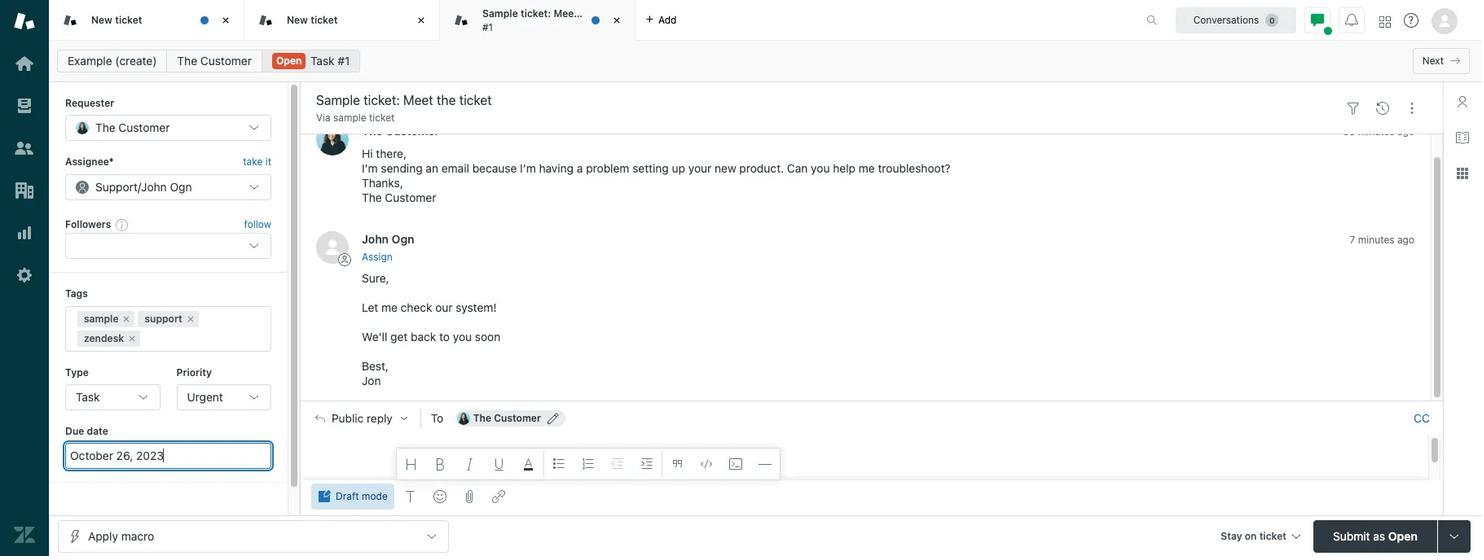 Task type: describe. For each thing, give the bounding box(es) containing it.
stay
[[1221, 530, 1242, 542]]

support
[[95, 180, 138, 194]]

sending
[[381, 162, 423, 176]]

urgent button
[[176, 385, 271, 411]]

ticket up 'there,'
[[369, 112, 395, 124]]

thanks,
[[362, 176, 403, 190]]

format text image
[[404, 491, 417, 504]]

submit as open
[[1333, 529, 1418, 543]]

john ogn assign
[[362, 233, 414, 263]]

add button
[[636, 0, 687, 40]]

info on adding followers image
[[116, 218, 129, 231]]

customer up 'there,'
[[386, 124, 439, 138]]

via
[[316, 112, 331, 124]]

hi
[[362, 147, 373, 161]]

7 minutes ago
[[1350, 234, 1415, 246]]

our
[[435, 300, 453, 314]]

task button
[[65, 385, 160, 411]]

the down via sample ticket
[[362, 124, 383, 138]]

support
[[145, 313, 182, 325]]

sure,
[[362, 271, 392, 285]]

best,
[[362, 359, 389, 373]]

0 vertical spatial sample
[[333, 112, 366, 124]]

macro
[[121, 529, 154, 543]]

setting
[[633, 162, 669, 176]]

ticket inside popup button
[[1260, 530, 1287, 542]]

conversations
[[1194, 13, 1259, 26]]

take it button
[[243, 154, 271, 171]]

take
[[243, 156, 263, 168]]

having
[[539, 162, 574, 176]]

ticket up task #1
[[311, 14, 338, 26]]

apply macro
[[88, 529, 154, 543]]

tabs tab list
[[49, 0, 1129, 41]]

john ogn link
[[362, 233, 414, 246]]

as
[[1373, 529, 1385, 543]]

Due date field
[[65, 444, 271, 470]]

remove image for sample
[[122, 314, 132, 324]]

new for 2nd new ticket tab from the right
[[91, 14, 112, 26]]

ago for 7 minutes ago
[[1398, 234, 1415, 246]]

the customer inside secondary element
[[177, 54, 252, 68]]

add attachment image
[[463, 491, 476, 504]]

date
[[87, 425, 108, 438]]

draft mode
[[336, 491, 388, 503]]

56 minutes ago
[[1343, 126, 1415, 138]]

let me check our system!
[[362, 300, 500, 314]]

type
[[65, 366, 89, 379]]

the customer link inside secondary element
[[167, 50, 262, 73]]

mode
[[362, 491, 388, 503]]

zendesk
[[84, 332, 124, 344]]

7
[[1350, 234, 1356, 246]]

ogn inside john ogn assign
[[392, 233, 414, 246]]

we'll
[[362, 330, 387, 344]]

tags
[[65, 288, 88, 300]]

problem
[[586, 162, 629, 176]]

apps image
[[1456, 167, 1469, 180]]

Subject field
[[313, 90, 1336, 110]]

follow button
[[244, 218, 271, 232]]

the inside secondary element
[[177, 54, 197, 68]]

sample
[[482, 7, 518, 20]]

#1 inside secondary element
[[338, 54, 350, 68]]

the inside hi there, i'm sending an email because i'm having a problem setting up your new product. can you help me troubleshoot? thanks, the customer
[[362, 191, 382, 205]]

1 new ticket from the left
[[91, 14, 142, 26]]

email
[[442, 162, 469, 176]]

zendesk image
[[14, 525, 35, 546]]

due date
[[65, 425, 108, 438]]

(create)
[[115, 54, 157, 68]]

jon
[[362, 374, 381, 388]]

headings image
[[405, 458, 418, 471]]

ticket inside sample ticket: meet the ticket #1
[[599, 7, 626, 20]]

2 new ticket from the left
[[287, 14, 338, 26]]

the right the customer@example.com icon
[[473, 413, 491, 425]]

organizations image
[[14, 180, 35, 201]]

code span (ctrl shift 5) image
[[700, 458, 713, 471]]

meet
[[554, 7, 578, 20]]

because
[[472, 162, 517, 176]]

your
[[688, 162, 712, 176]]

7 minutes ago text field
[[1350, 234, 1415, 246]]

new for 1st new ticket tab from the right
[[287, 14, 308, 26]]

insert emojis image
[[433, 491, 446, 504]]

1 vertical spatial me
[[381, 300, 398, 314]]

a
[[577, 162, 583, 176]]

horizontal rule (cmd shift l) image
[[758, 458, 772, 471]]

2 avatar image from the top
[[316, 232, 349, 264]]

knowledge image
[[1456, 131, 1469, 144]]

task #1
[[311, 54, 350, 68]]

zendesk support image
[[14, 11, 35, 32]]

ticket actions image
[[1406, 102, 1419, 115]]

back
[[411, 330, 436, 344]]

take it
[[243, 156, 271, 168]]

edit user image
[[548, 414, 559, 425]]

notifications image
[[1345, 13, 1358, 26]]

soon
[[475, 330, 501, 344]]

example (create)
[[68, 54, 157, 68]]

hi there, i'm sending an email because i'm having a problem setting up your new product. can you help me troubleshoot? thanks, the customer
[[362, 147, 951, 205]]

/
[[138, 180, 141, 194]]

secondary element
[[49, 45, 1482, 77]]

you inside hi there, i'm sending an email because i'm having a problem setting up your new product. can you help me troubleshoot? thanks, the customer
[[811, 162, 830, 176]]

we'll get back to you soon
[[362, 330, 501, 344]]

zendesk products image
[[1380, 16, 1391, 27]]

conversationlabel log
[[300, 110, 1443, 401]]

requester
[[65, 97, 114, 109]]

assignee* element
[[65, 174, 271, 200]]

me inside hi there, i'm sending an email because i'm having a problem setting up your new product. can you help me troubleshoot? thanks, the customer
[[859, 162, 875, 176]]

customer inside hi there, i'm sending an email because i'm having a problem setting up your new product. can you help me troubleshoot? thanks, the customer
[[385, 191, 436, 205]]

customer context image
[[1456, 95, 1469, 108]]

via sample ticket
[[316, 112, 395, 124]]

1 vertical spatial open
[[1389, 529, 1418, 543]]

due
[[65, 425, 84, 438]]



Task type: locate. For each thing, give the bounding box(es) containing it.
increase indent (cmd ]) image
[[640, 458, 653, 471]]

the customer link up 'there,'
[[362, 124, 439, 138]]

1 vertical spatial avatar image
[[316, 232, 349, 264]]

events image
[[1376, 102, 1389, 115]]

draft mode button
[[311, 484, 394, 510]]

the down thanks, at the left of page
[[362, 191, 382, 205]]

ticket:
[[521, 7, 551, 20]]

ticket right the
[[599, 7, 626, 20]]

#1 down "sample" at left
[[482, 21, 493, 33]]

1 vertical spatial the customer link
[[362, 124, 439, 138]]

displays possible ticket submission types image
[[1448, 530, 1461, 543]]

add
[[658, 13, 677, 26]]

reporting image
[[14, 222, 35, 244]]

ticket up (create)
[[115, 14, 142, 26]]

followers
[[65, 218, 111, 230]]

56
[[1343, 126, 1356, 138]]

2 minutes from the top
[[1358, 234, 1395, 246]]

submit
[[1333, 529, 1370, 543]]

#1
[[482, 21, 493, 33], [338, 54, 350, 68]]

1 new from the left
[[91, 14, 112, 26]]

0 vertical spatial john
[[141, 180, 167, 194]]

56 minutes ago text field
[[1343, 126, 1415, 138]]

0 vertical spatial minutes
[[1358, 126, 1395, 138]]

quote (cmd shift 9) image
[[670, 458, 684, 471]]

follow
[[244, 218, 271, 231]]

the customer link
[[167, 50, 262, 73], [362, 124, 439, 138]]

conversations button
[[1176, 7, 1297, 33]]

1 ago from the top
[[1398, 126, 1415, 138]]

the customer right the customer@example.com icon
[[473, 413, 541, 425]]

i'm down 'hi' in the left of the page
[[362, 162, 378, 176]]

remove image up zendesk
[[122, 314, 132, 324]]

2 i'm from the left
[[520, 162, 536, 176]]

0 horizontal spatial john
[[141, 180, 167, 194]]

get
[[390, 330, 408, 344]]

1 vertical spatial sample
[[84, 313, 119, 325]]

new
[[91, 14, 112, 26], [287, 14, 308, 26]]

1 i'm from the left
[[362, 162, 378, 176]]

best, jon
[[362, 359, 389, 388]]

customer inside secondary element
[[200, 54, 252, 68]]

2 ago from the top
[[1398, 234, 1415, 246]]

ago for 56 minutes ago
[[1398, 126, 1415, 138]]

0 horizontal spatial i'm
[[362, 162, 378, 176]]

1 horizontal spatial new
[[287, 14, 308, 26]]

minutes for 56
[[1358, 126, 1395, 138]]

1 horizontal spatial john
[[362, 233, 389, 246]]

0 horizontal spatial sample
[[84, 313, 119, 325]]

avatar image left 'hi' in the left of the page
[[316, 123, 349, 156]]

1 horizontal spatial me
[[859, 162, 875, 176]]

remove image
[[122, 314, 132, 324], [127, 334, 137, 344]]

0 horizontal spatial new
[[91, 14, 112, 26]]

new right close icon at the top
[[287, 14, 308, 26]]

#1 up via sample ticket
[[338, 54, 350, 68]]

italic (cmd i) image
[[463, 458, 477, 471]]

1 horizontal spatial new ticket
[[287, 14, 338, 26]]

customers image
[[14, 138, 35, 159]]

public
[[332, 413, 364, 426]]

next
[[1423, 55, 1444, 67]]

ogn up 'assign'
[[392, 233, 414, 246]]

help
[[833, 162, 856, 176]]

tab
[[440, 0, 636, 41]]

0 vertical spatial remove image
[[122, 314, 132, 324]]

1 vertical spatial task
[[76, 390, 100, 404]]

remove image for zendesk
[[127, 334, 137, 344]]

1 vertical spatial minutes
[[1358, 234, 1395, 246]]

avatar image
[[316, 123, 349, 156], [316, 232, 349, 264]]

2 new from the left
[[287, 14, 308, 26]]

task inside popup button
[[76, 390, 100, 404]]

#1 inside sample ticket: meet the ticket #1
[[482, 21, 493, 33]]

followers element
[[65, 233, 271, 259]]

open
[[276, 55, 302, 67], [1389, 529, 1418, 543]]

bulleted list (cmd shift 8) image
[[552, 458, 565, 471]]

you right 'can'
[[811, 162, 830, 176]]

customer up support / john ogn
[[119, 121, 170, 135]]

assign button
[[362, 250, 393, 265]]

1 horizontal spatial the customer link
[[362, 124, 439, 138]]

minutes
[[1358, 126, 1395, 138], [1358, 234, 1395, 246]]

customer inside requester element
[[119, 121, 170, 135]]

ago down ticket actions icon
[[1398, 126, 1415, 138]]

ticket right on
[[1260, 530, 1287, 542]]

0 vertical spatial the customer link
[[167, 50, 262, 73]]

the
[[177, 54, 197, 68], [95, 121, 115, 135], [362, 124, 383, 138], [362, 191, 382, 205], [473, 413, 491, 425]]

up
[[672, 162, 685, 176]]

john inside assignee* element
[[141, 180, 167, 194]]

1 new ticket tab from the left
[[49, 0, 244, 41]]

customer down close icon at the top
[[200, 54, 252, 68]]

open inside secondary element
[[276, 55, 302, 67]]

numbered list (cmd shift 7) image
[[582, 458, 595, 471]]

there,
[[376, 147, 407, 161]]

requester element
[[65, 115, 271, 141]]

0 vertical spatial ogn
[[170, 180, 192, 194]]

button displays agent's chat status as online. image
[[1311, 13, 1324, 26]]

close image
[[413, 12, 429, 29], [609, 12, 625, 29]]

0 horizontal spatial me
[[381, 300, 398, 314]]

underline (cmd u) image
[[493, 458, 506, 471]]

views image
[[14, 95, 35, 117]]

i'm
[[362, 162, 378, 176], [520, 162, 536, 176]]

john right support
[[141, 180, 167, 194]]

new ticket
[[91, 14, 142, 26], [287, 14, 338, 26]]

system!
[[456, 300, 497, 314]]

the right (create)
[[177, 54, 197, 68]]

new ticket tab up (create)
[[49, 0, 244, 41]]

to
[[439, 330, 450, 344]]

admin image
[[14, 265, 35, 286]]

2 new ticket tab from the left
[[244, 0, 440, 41]]

ogn inside assignee* element
[[170, 180, 192, 194]]

0 horizontal spatial ogn
[[170, 180, 192, 194]]

new ticket up example (create)
[[91, 14, 142, 26]]

hide composer image
[[865, 395, 878, 408]]

remove image
[[186, 314, 195, 324]]

john inside john ogn assign
[[362, 233, 389, 246]]

to
[[431, 412, 444, 426]]

2 close image from the left
[[609, 12, 625, 29]]

the
[[580, 7, 596, 20]]

next button
[[1413, 48, 1470, 74]]

1 avatar image from the top
[[316, 123, 349, 156]]

the inside requester element
[[95, 121, 115, 135]]

task inside secondary element
[[311, 54, 335, 68]]

0 vertical spatial avatar image
[[316, 123, 349, 156]]

urgent
[[187, 390, 223, 404]]

1 close image from the left
[[413, 12, 429, 29]]

open right as
[[1389, 529, 1418, 543]]

john up 'assign'
[[362, 233, 389, 246]]

apply
[[88, 529, 118, 543]]

new ticket up task #1
[[287, 14, 338, 26]]

0 horizontal spatial you
[[453, 330, 472, 344]]

support / john ogn
[[95, 180, 192, 194]]

main element
[[0, 0, 49, 557]]

example (create) button
[[57, 50, 167, 73]]

remove image right zendesk
[[127, 334, 137, 344]]

0 vertical spatial ago
[[1398, 126, 1415, 138]]

close image
[[218, 12, 234, 29]]

0 horizontal spatial new ticket
[[91, 14, 142, 26]]

1 vertical spatial ago
[[1398, 234, 1415, 246]]

1 horizontal spatial task
[[311, 54, 335, 68]]

minutes right 7
[[1358, 234, 1395, 246]]

me
[[859, 162, 875, 176], [381, 300, 398, 314]]

you right to
[[453, 330, 472, 344]]

public reply button
[[301, 402, 420, 436]]

the customer up 'there,'
[[362, 124, 439, 138]]

task
[[311, 54, 335, 68], [76, 390, 100, 404]]

sample right via
[[333, 112, 366, 124]]

1 horizontal spatial open
[[1389, 529, 1418, 543]]

me right let
[[381, 300, 398, 314]]

sample up zendesk
[[84, 313, 119, 325]]

can
[[787, 162, 808, 176]]

0 vertical spatial task
[[311, 54, 335, 68]]

customer down sending
[[385, 191, 436, 205]]

1 horizontal spatial you
[[811, 162, 830, 176]]

avatar image left 'assign'
[[316, 232, 349, 264]]

stay on ticket
[[1221, 530, 1287, 542]]

get help image
[[1404, 13, 1419, 28]]

customer@example.com image
[[457, 413, 470, 426]]

0 vertical spatial #1
[[482, 21, 493, 33]]

ago right 7
[[1398, 234, 1415, 246]]

1 vertical spatial ogn
[[392, 233, 414, 246]]

me right "help"
[[859, 162, 875, 176]]

ogn
[[170, 180, 192, 194], [392, 233, 414, 246]]

an
[[426, 162, 438, 176]]

bold (cmd b) image
[[434, 458, 447, 471]]

1 horizontal spatial #1
[[482, 21, 493, 33]]

1 horizontal spatial i'm
[[520, 162, 536, 176]]

cc button
[[1414, 412, 1430, 427]]

0 horizontal spatial the customer link
[[167, 50, 262, 73]]

1 horizontal spatial sample
[[333, 112, 366, 124]]

get started image
[[14, 53, 35, 74]]

on
[[1245, 530, 1257, 542]]

1 vertical spatial #1
[[338, 54, 350, 68]]

0 horizontal spatial close image
[[413, 12, 429, 29]]

close image left "sample" at left
[[413, 12, 429, 29]]

close image right the
[[609, 12, 625, 29]]

the customer down requester
[[95, 121, 170, 135]]

ogn right / at the left
[[170, 180, 192, 194]]

1 minutes from the top
[[1358, 126, 1395, 138]]

customer
[[200, 54, 252, 68], [119, 121, 170, 135], [386, 124, 439, 138], [385, 191, 436, 205], [494, 413, 541, 425]]

the customer inside conversationlabel log
[[362, 124, 439, 138]]

customer left edit user icon
[[494, 413, 541, 425]]

1 vertical spatial john
[[362, 233, 389, 246]]

decrease indent (cmd [) image
[[611, 458, 624, 471]]

priority
[[176, 366, 212, 379]]

the customer inside requester element
[[95, 121, 170, 135]]

task down type at the bottom of the page
[[76, 390, 100, 404]]

it
[[265, 156, 271, 168]]

the down requester
[[95, 121, 115, 135]]

sample ticket: meet the ticket #1
[[482, 7, 626, 33]]

1 vertical spatial remove image
[[127, 334, 137, 344]]

Public reply composer Draft mode text field
[[308, 436, 1424, 471]]

0 vertical spatial you
[[811, 162, 830, 176]]

task up via
[[311, 54, 335, 68]]

check
[[401, 300, 432, 314]]

stay on ticket button
[[1214, 520, 1307, 555]]

assign
[[362, 251, 393, 263]]

let
[[362, 300, 378, 314]]

draft
[[336, 491, 359, 503]]

new up example (create)
[[91, 14, 112, 26]]

the customer link down close icon at the top
[[167, 50, 262, 73]]

the customer link inside conversationlabel log
[[362, 124, 439, 138]]

add link (cmd k) image
[[492, 491, 505, 504]]

0 horizontal spatial open
[[276, 55, 302, 67]]

new ticket tab
[[49, 0, 244, 41], [244, 0, 440, 41]]

tab containing sample ticket: meet the ticket
[[440, 0, 636, 41]]

john
[[141, 180, 167, 194], [362, 233, 389, 246]]

1 horizontal spatial close image
[[609, 12, 625, 29]]

i'm left having at left
[[520, 162, 536, 176]]

reply
[[367, 413, 393, 426]]

task for task #1
[[311, 54, 335, 68]]

new ticket tab up task #1
[[244, 0, 440, 41]]

product.
[[739, 162, 784, 176]]

0 horizontal spatial task
[[76, 390, 100, 404]]

sample
[[333, 112, 366, 124], [84, 313, 119, 325]]

0 horizontal spatial #1
[[338, 54, 350, 68]]

1 horizontal spatial ogn
[[392, 233, 414, 246]]

minutes down events icon
[[1358, 126, 1395, 138]]

the customer down close icon at the top
[[177, 54, 252, 68]]

troubleshoot?
[[878, 162, 951, 176]]

minutes for 7
[[1358, 234, 1395, 246]]

filter image
[[1347, 102, 1360, 115]]

task for task
[[76, 390, 100, 404]]

you
[[811, 162, 830, 176], [453, 330, 472, 344]]

0 vertical spatial open
[[276, 55, 302, 67]]

0 vertical spatial me
[[859, 162, 875, 176]]

new
[[715, 162, 736, 176]]

ago
[[1398, 126, 1415, 138], [1398, 234, 1415, 246]]

cc
[[1414, 412, 1430, 426]]

open left task #1
[[276, 55, 302, 67]]

assignee*
[[65, 156, 114, 168]]

public reply
[[332, 413, 393, 426]]

1 vertical spatial you
[[453, 330, 472, 344]]

code block (ctrl shift 6) image
[[729, 458, 742, 471]]

example
[[68, 54, 112, 68]]



